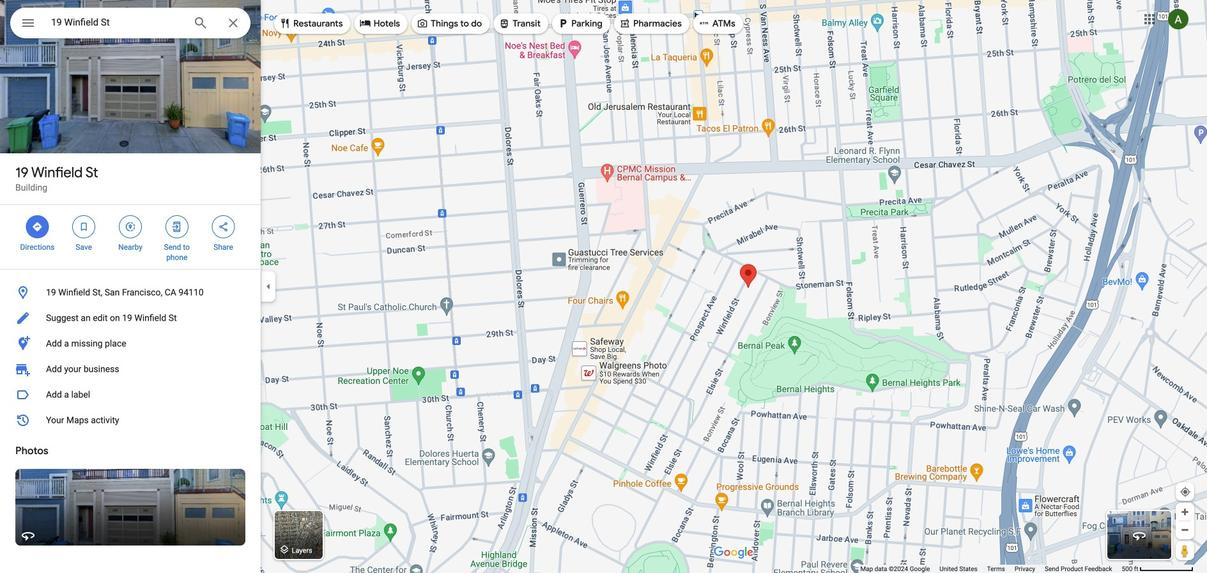 Task type: describe. For each thing, give the bounding box(es) containing it.
google maps element
[[0, 0, 1208, 573]]

collapse side panel image
[[261, 280, 276, 294]]

zoom out image
[[1181, 525, 1190, 535]]

street view image
[[1132, 528, 1147, 543]]



Task type: locate. For each thing, give the bounding box(es) containing it.
show your location image
[[1180, 486, 1192, 498]]

none search field inside google maps element
[[10, 8, 251, 42]]

19 Winfield St field
[[10, 8, 251, 42]]

actions for 19 winfield st region
[[0, 205, 261, 269]]

show street view coverage image
[[1176, 541, 1195, 561]]

None search field
[[10, 8, 251, 42]]

none field inside 19 winfield st field
[[51, 15, 183, 30]]

google account: augustus odena  
(augustus@adept.ai) image
[[1169, 9, 1189, 29]]

None field
[[51, 15, 183, 30]]

zoom in image
[[1181, 508, 1190, 517]]

main content
[[0, 0, 261, 573]]



Task type: vqa. For each thing, say whether or not it's contained in the screenshot.
Send Product Feedback
no



